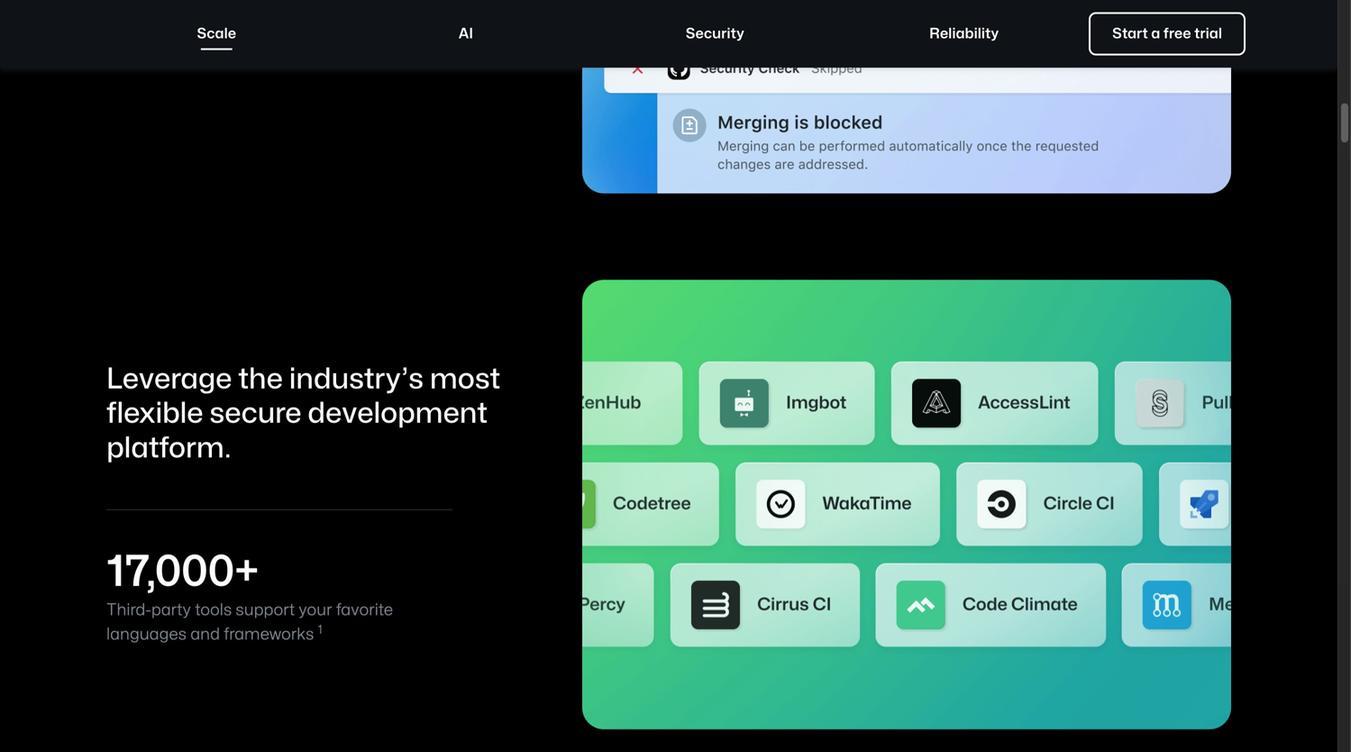 Task type: describe. For each thing, give the bounding box(es) containing it.
frameworks
[[224, 627, 314, 643]]

industry's
[[289, 365, 424, 393]]

roi
[[261, 31, 288, 45]]

ai link
[[342, 12, 590, 55]]

of
[[291, 31, 305, 45]]

0 vertical spatial the
[[234, 31, 258, 45]]

an illustration showcasing different integrations image
[[583, 280, 1232, 730]]

1
[[318, 624, 323, 636]]

leverage
[[106, 365, 232, 393]]

learn more about the roi of github
[[106, 31, 359, 45]]

security link
[[592, 12, 839, 55]]

most
[[430, 365, 500, 393]]

tools
[[195, 602, 232, 618]]

favorite
[[336, 602, 393, 618]]

party
[[151, 602, 191, 618]]

start a free trial
[[1113, 27, 1223, 41]]

platform.
[[106, 435, 231, 463]]

ai
[[459, 27, 473, 41]]

third-
[[106, 602, 151, 618]]

start a free trial link
[[1089, 12, 1246, 55]]

learn more about the roi of github link
[[106, 27, 377, 49]]

leverage the industry's most flexible secure development platform.
[[106, 365, 500, 463]]

scale
[[197, 27, 236, 41]]

third-party tools support your favorite languages and frameworks
[[106, 602, 393, 643]]

17,000+
[[106, 551, 259, 593]]

development
[[308, 400, 488, 428]]

reliability
[[930, 27, 999, 41]]



Task type: locate. For each thing, give the bounding box(es) containing it.
flexible
[[106, 400, 203, 428]]

about
[[190, 31, 231, 45]]

the left roi
[[234, 31, 258, 45]]

and
[[190, 627, 220, 643]]

languages
[[106, 627, 187, 643]]

reliability link
[[841, 12, 1088, 55]]

more
[[150, 31, 187, 45]]

secure
[[209, 400, 302, 428]]

start
[[1113, 27, 1149, 41]]

your
[[299, 602, 332, 618]]

the up secure
[[238, 365, 283, 393]]

the inside 'leverage the industry's most flexible secure development platform.'
[[238, 365, 283, 393]]

support
[[236, 602, 295, 618]]

the
[[234, 31, 258, 45], [238, 365, 283, 393]]

free
[[1164, 27, 1192, 41]]

github
[[308, 31, 359, 45]]

a
[[1152, 27, 1161, 41]]

security
[[686, 27, 745, 41]]

1 vertical spatial the
[[238, 365, 283, 393]]

trial
[[1195, 27, 1223, 41]]

scale link
[[93, 12, 340, 55]]

learn
[[106, 31, 147, 45]]



Task type: vqa. For each thing, say whether or not it's contained in the screenshot.
157       contributions         in the last year
no



